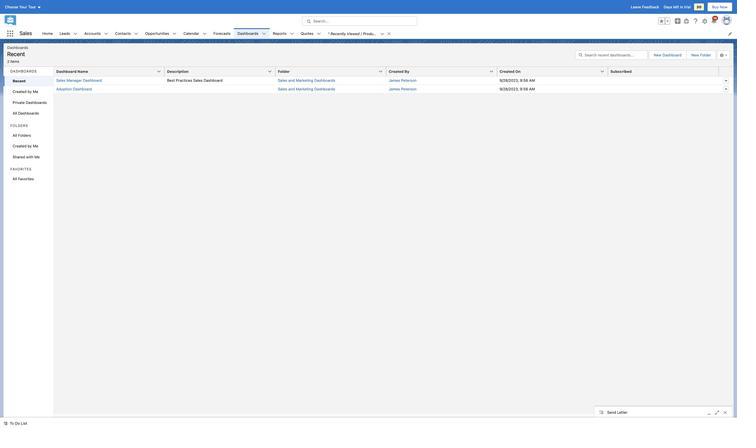 Task type: vqa. For each thing, say whether or not it's contained in the screenshot.
List
yes



Task type: locate. For each thing, give the bounding box(es) containing it.
9:56 for adoption dashboard
[[520, 87, 529, 91]]

me up private dashboards
[[33, 89, 38, 94]]

1 9:56 from the top
[[520, 78, 529, 83]]

1 created by me from the top
[[13, 89, 38, 94]]

created up shared
[[13, 144, 27, 148]]

1 vertical spatial me
[[33, 144, 38, 148]]

text default image inside calendar list item
[[203, 32, 207, 36]]

2 new from the left
[[692, 53, 700, 57]]

all for all folders
[[13, 133, 17, 138]]

cell for adoption dashboard
[[609, 85, 720, 93]]

new inside button
[[654, 53, 662, 57]]

all
[[13, 111, 17, 116], [13, 133, 17, 138], [13, 177, 17, 181]]

am for adoption dashboard
[[530, 87, 535, 91]]

9:56 for sales manager dashboard
[[520, 78, 529, 83]]

1 vertical spatial sales and marketing dashboards
[[278, 87, 335, 91]]

1 sales and marketing dashboards from the top
[[278, 78, 335, 83]]

2 by from the top
[[28, 144, 32, 148]]

choose your tour
[[5, 5, 36, 9]]

dashboard name
[[56, 69, 88, 74]]

peterson
[[401, 78, 417, 83], [401, 87, 417, 91]]

am
[[530, 78, 535, 83], [530, 87, 535, 91]]

1 james peterson from the top
[[389, 78, 417, 83]]

1 all from the top
[[13, 111, 17, 116]]

james for adoption dashboard
[[389, 87, 400, 91]]

created
[[389, 69, 404, 74], [500, 69, 515, 74], [13, 89, 27, 94], [13, 144, 27, 148]]

text default image
[[104, 32, 108, 36], [134, 32, 138, 36], [173, 32, 177, 36], [262, 32, 266, 36], [290, 32, 294, 36], [3, 422, 7, 426]]

3 all from the top
[[13, 177, 17, 181]]

new inside button
[[692, 53, 700, 57]]

me for dashboards
[[33, 89, 38, 94]]

0 vertical spatial created by me
[[13, 89, 38, 94]]

james
[[389, 78, 400, 83], [389, 87, 400, 91]]

sales
[[20, 30, 32, 36], [56, 78, 66, 83], [193, 78, 203, 83], [278, 78, 288, 83], [278, 87, 288, 91]]

0 vertical spatial am
[[530, 78, 535, 83]]

group
[[659, 18, 671, 24]]

0 vertical spatial me
[[33, 89, 38, 94]]

1 vertical spatial created by me
[[13, 144, 38, 148]]

text default image left to
[[3, 422, 7, 426]]

2 james peterson from the top
[[389, 87, 417, 91]]

by
[[28, 89, 32, 94], [28, 144, 32, 148]]

dashboard name button
[[54, 67, 165, 76]]

folders up shared with me at the top of page
[[18, 133, 31, 138]]

quotes
[[301, 31, 314, 36]]

created by me link
[[3, 86, 54, 97], [3, 141, 54, 152]]

folders
[[10, 123, 28, 128], [18, 133, 31, 138]]

leads list item
[[56, 28, 81, 39]]

1 vertical spatial and
[[289, 87, 295, 91]]

me up with
[[33, 144, 38, 148]]

0 vertical spatial 9/28/2023, 9:56 am
[[500, 78, 535, 83]]

reports
[[273, 31, 287, 36]]

text default image inside opportunities list item
[[173, 32, 177, 36]]

contacts
[[115, 31, 131, 36]]

1 am from the top
[[530, 78, 535, 83]]

sales and marketing dashboards link for adoption dashboard
[[278, 87, 335, 91]]

recent down items
[[13, 79, 26, 83]]

do
[[15, 421, 20, 426]]

recent link
[[3, 76, 54, 86]]

2 9/28/2023, from the top
[[500, 87, 519, 91]]

2 marketing from the top
[[296, 87, 314, 91]]

text default image right contacts
[[134, 32, 138, 36]]

text default image inside accounts list item
[[104, 32, 108, 36]]

recent
[[7, 51, 25, 57], [13, 79, 26, 83]]

text default image inside dashboards list item
[[262, 32, 266, 36]]

0 vertical spatial by
[[28, 89, 32, 94]]

text default image inside leads list item
[[74, 32, 78, 36]]

1 james from the top
[[389, 78, 400, 83]]

private dashboards
[[13, 100, 47, 105]]

1 vertical spatial james peterson
[[389, 87, 417, 91]]

2 peterson from the top
[[401, 87, 417, 91]]

0 horizontal spatial folder
[[278, 69, 290, 74]]

dashboards
[[238, 31, 259, 36], [7, 45, 28, 50], [10, 69, 37, 73], [315, 78, 335, 83], [315, 87, 335, 91], [26, 100, 47, 105], [18, 111, 39, 116]]

actions element
[[720, 67, 734, 77]]

0 vertical spatial james
[[389, 78, 400, 83]]

0 vertical spatial james peterson link
[[389, 78, 417, 83]]

cell for sales manager dashboard
[[609, 77, 720, 85]]

sales for sales and marketing dashboards link corresponding to adoption dashboard
[[278, 87, 288, 91]]

marketing for adoption dashboard
[[296, 87, 314, 91]]

1 vertical spatial folders
[[18, 133, 31, 138]]

cell down subscribed element
[[609, 85, 720, 93]]

james peterson for adoption dashboard
[[389, 87, 417, 91]]

all down shared
[[13, 177, 17, 181]]

recent up items
[[7, 51, 25, 57]]

text default image for accounts
[[104, 32, 108, 36]]

quotes list item
[[298, 28, 325, 39]]

1 new from the left
[[654, 53, 662, 57]]

dashboard up manager
[[56, 69, 77, 74]]

9/28/2023, for adoption dashboard
[[500, 87, 519, 91]]

favorites up all favorites
[[10, 167, 31, 171]]

1 horizontal spatial folder
[[701, 53, 712, 57]]

text default image for dashboards
[[262, 32, 266, 36]]

0 vertical spatial sales and marketing dashboards link
[[278, 78, 335, 83]]

text default image right reports
[[290, 32, 294, 36]]

favorites
[[10, 167, 31, 171], [18, 177, 34, 181]]

1 vertical spatial james peterson link
[[389, 87, 417, 91]]

0 vertical spatial marketing
[[296, 78, 314, 83]]

1 peterson from the top
[[401, 78, 417, 83]]

0 horizontal spatial new
[[654, 53, 662, 57]]

calendar link
[[180, 28, 203, 39]]

folder inside the new folder button
[[701, 53, 712, 57]]

list item containing *
[[325, 28, 394, 39]]

text default image left reports link
[[262, 32, 266, 36]]

2 james peterson link from the top
[[389, 87, 417, 91]]

by down recent link
[[28, 89, 32, 94]]

and for sales manager dashboard
[[289, 78, 295, 83]]

0 vertical spatial folder
[[701, 53, 712, 57]]

2 am from the top
[[530, 87, 535, 91]]

description element
[[165, 67, 279, 77]]

dashboard down the name
[[83, 78, 102, 83]]

folder element
[[276, 67, 390, 77]]

dashboard up subscribed element
[[663, 53, 682, 57]]

dashboard inside new dashboard button
[[663, 53, 682, 57]]

0 vertical spatial 9/28/2023,
[[500, 78, 519, 83]]

10
[[714, 16, 718, 20]]

1 by from the top
[[28, 89, 32, 94]]

all down the private
[[13, 111, 17, 116]]

1 sales and marketing dashboards link from the top
[[278, 78, 335, 83]]

text default image inside reports 'list item'
[[290, 32, 294, 36]]

favorites down "shared with me" link
[[18, 177, 34, 181]]

left
[[674, 5, 680, 9]]

2 vertical spatial all
[[13, 177, 17, 181]]

cell down subscribed "button"
[[609, 77, 720, 85]]

created inside button
[[389, 69, 404, 74]]

2 created by me from the top
[[13, 144, 38, 148]]

text default image left calendar 'link'
[[173, 32, 177, 36]]

1 vertical spatial peterson
[[401, 87, 417, 91]]

0 vertical spatial peterson
[[401, 78, 417, 83]]

accounts link
[[81, 28, 104, 39]]

2 and from the top
[[289, 87, 295, 91]]

list containing home
[[39, 28, 738, 39]]

marketing
[[296, 78, 314, 83], [296, 87, 314, 91]]

1 vertical spatial favorites
[[18, 177, 34, 181]]

list
[[39, 28, 738, 39]]

new for new folder
[[692, 53, 700, 57]]

james peterson link for adoption dashboard
[[389, 87, 417, 91]]

on
[[516, 69, 521, 74]]

0 vertical spatial and
[[289, 78, 295, 83]]

2 james from the top
[[389, 87, 400, 91]]

sales and marketing dashboards link
[[278, 78, 335, 83], [278, 87, 335, 91]]

created by me down recent link
[[13, 89, 38, 94]]

1 vertical spatial created by me link
[[3, 141, 54, 152]]

0 vertical spatial sales and marketing dashboards
[[278, 78, 335, 83]]

james peterson link for sales manager dashboard
[[389, 78, 417, 83]]

1 vertical spatial folder
[[278, 69, 290, 74]]

subscribed
[[611, 69, 632, 74]]

2 9:56 from the top
[[520, 87, 529, 91]]

1 and from the top
[[289, 78, 295, 83]]

2 all from the top
[[13, 133, 17, 138]]

folders up all folders
[[10, 123, 28, 128]]

2 created by me link from the top
[[3, 141, 54, 152]]

choose your tour button
[[5, 2, 41, 12]]

created by me up shared with me at the top of page
[[13, 144, 38, 148]]

subscribed element
[[609, 67, 723, 77]]

0 vertical spatial 9:56
[[520, 78, 529, 83]]

me
[[33, 89, 38, 94], [33, 144, 38, 148], [34, 155, 40, 159]]

new folder
[[692, 53, 712, 57]]

1 vertical spatial 9/28/2023,
[[500, 87, 519, 91]]

home
[[42, 31, 53, 36]]

new up subscribed "button"
[[654, 53, 662, 57]]

dashboard down sales manager dashboard link
[[73, 87, 92, 91]]

and
[[289, 78, 295, 83], [289, 87, 295, 91]]

items
[[10, 59, 19, 64]]

1 9/28/2023, 9:56 am from the top
[[500, 78, 535, 83]]

with
[[26, 155, 33, 159]]

created by element
[[387, 67, 501, 77]]

text default image inside contacts list item
[[134, 32, 138, 36]]

new right new dashboard button
[[692, 53, 700, 57]]

1 vertical spatial by
[[28, 144, 32, 148]]

all up shared
[[13, 133, 17, 138]]

created by me link up with
[[3, 141, 54, 152]]

1 vertical spatial sales and marketing dashboards link
[[278, 87, 335, 91]]

text default image for contacts
[[134, 32, 138, 36]]

1 vertical spatial 9:56
[[520, 87, 529, 91]]

9/28/2023, 9:56 am for adoption dashboard
[[500, 87, 535, 91]]

created by me link up private dashboards
[[3, 86, 54, 97]]

private dashboards link
[[3, 97, 54, 108]]

products
[[363, 31, 379, 36]]

1 created by me link from the top
[[3, 86, 54, 97]]

adoption dashboard link
[[56, 87, 92, 91]]

1 vertical spatial marketing
[[296, 87, 314, 91]]

1 9/28/2023, from the top
[[500, 78, 519, 83]]

2 sales and marketing dashboards link from the top
[[278, 87, 335, 91]]

1 vertical spatial am
[[530, 87, 535, 91]]

peterson for adoption dashboard
[[401, 87, 417, 91]]

text default image for reports
[[290, 32, 294, 36]]

marketing for sales manager dashboard
[[296, 78, 314, 83]]

text default image
[[387, 32, 391, 36], [74, 32, 78, 36], [203, 32, 207, 36], [317, 32, 321, 36], [381, 32, 385, 36]]

by for recent
[[28, 89, 32, 94]]

text default image right accounts
[[104, 32, 108, 36]]

reports link
[[270, 28, 290, 39]]

sales and marketing dashboards for adoption dashboard
[[278, 87, 335, 91]]

new
[[654, 53, 662, 57], [692, 53, 700, 57]]

1 james peterson link from the top
[[389, 78, 417, 83]]

cell
[[609, 77, 720, 85], [165, 85, 276, 93], [609, 85, 720, 93]]

new for new dashboard
[[654, 53, 662, 57]]

1 vertical spatial all
[[13, 133, 17, 138]]

opportunities list item
[[142, 28, 180, 39]]

0 vertical spatial all
[[13, 111, 17, 116]]

best
[[167, 78, 175, 83]]

sales and marketing dashboards
[[278, 78, 335, 83], [278, 87, 335, 91]]

folder
[[701, 53, 712, 57], [278, 69, 290, 74]]

1 marketing from the top
[[296, 78, 314, 83]]

0 vertical spatial recent
[[7, 51, 25, 57]]

dashboard inside dashboard name button
[[56, 69, 77, 74]]

grid
[[54, 67, 734, 94]]

home link
[[39, 28, 56, 39]]

dashboard
[[663, 53, 682, 57], [56, 69, 77, 74], [83, 78, 102, 83], [204, 78, 223, 83], [73, 87, 92, 91]]

sales and marketing dashboards link for sales manager dashboard
[[278, 78, 335, 83]]

created left by
[[389, 69, 404, 74]]

0 vertical spatial james peterson
[[389, 78, 417, 83]]

viewed
[[347, 31, 360, 36]]

1 vertical spatial 9/28/2023, 9:56 am
[[500, 87, 535, 91]]

2 sales and marketing dashboards from the top
[[278, 87, 335, 91]]

9/28/2023, 9:56 am
[[500, 78, 535, 83], [500, 87, 535, 91]]

* recently viewed | products
[[328, 31, 379, 36]]

9:56
[[520, 78, 529, 83], [520, 87, 529, 91]]

1 horizontal spatial new
[[692, 53, 700, 57]]

Search recent dashboards... text field
[[576, 50, 648, 60]]

list item
[[325, 28, 394, 39]]

dashboards list item
[[234, 28, 270, 39]]

james peterson link
[[389, 78, 417, 83], [389, 87, 417, 91]]

1 vertical spatial james
[[389, 87, 400, 91]]

created on
[[500, 69, 521, 74]]

9/28/2023, 9:56 am for sales manager dashboard
[[500, 78, 535, 83]]

adoption dashboard
[[56, 87, 92, 91]]

opportunities
[[145, 31, 169, 36]]

me right with
[[34, 155, 40, 159]]

text default image inside the 'quotes' list item
[[317, 32, 321, 36]]

2 9/28/2023, 9:56 am from the top
[[500, 87, 535, 91]]

by down all folders link
[[28, 144, 32, 148]]

created left "on"
[[500, 69, 515, 74]]

calendar list item
[[180, 28, 210, 39]]

send
[[608, 410, 617, 415]]

0 vertical spatial created by me link
[[3, 86, 54, 97]]

your
[[19, 5, 27, 9]]

am for sales manager dashboard
[[530, 78, 535, 83]]

me for with
[[33, 144, 38, 148]]

all dashboards link
[[3, 108, 54, 119]]



Task type: describe. For each thing, give the bounding box(es) containing it.
new folder button
[[687, 50, 717, 60]]

by
[[405, 69, 410, 74]]

james peterson for sales manager dashboard
[[389, 78, 417, 83]]

created on button
[[498, 67, 609, 76]]

buy now
[[713, 5, 728, 9]]

search... button
[[302, 16, 418, 26]]

dashboards recent 2 items
[[7, 45, 28, 64]]

text default image for leads
[[74, 32, 78, 36]]

send letter
[[608, 410, 628, 415]]

9/28/2023, for sales manager dashboard
[[500, 78, 519, 83]]

created by me for dashboards
[[13, 89, 38, 94]]

created inside 'button'
[[500, 69, 515, 74]]

opportunities link
[[142, 28, 173, 39]]

sales for sales manager dashboard link
[[56, 78, 66, 83]]

leads link
[[56, 28, 74, 39]]

by for all folders
[[28, 144, 32, 148]]

to do list button
[[0, 418, 31, 429]]

dashboards link
[[234, 28, 262, 39]]

all folders link
[[3, 130, 54, 141]]

created on element
[[498, 67, 612, 77]]

all favorites
[[13, 177, 34, 181]]

created by button
[[387, 67, 498, 76]]

sales manager dashboard link
[[56, 78, 102, 83]]

new dashboard button
[[650, 51, 687, 59]]

shared with me
[[13, 155, 40, 159]]

folder inside folder button
[[278, 69, 290, 74]]

sales and marketing dashboards for sales manager dashboard
[[278, 78, 335, 83]]

created by me link for dashboards
[[3, 86, 54, 97]]

to
[[10, 421, 14, 426]]

all for all dashboards
[[13, 111, 17, 116]]

forecasts
[[214, 31, 231, 36]]

|
[[361, 31, 362, 36]]

text default image inside to do list button
[[3, 422, 7, 426]]

leave
[[631, 5, 642, 9]]

quotes link
[[298, 28, 317, 39]]

grid containing dashboard name
[[54, 67, 734, 94]]

sales for sales and marketing dashboards link related to sales manager dashboard
[[278, 78, 288, 83]]

contacts link
[[112, 28, 134, 39]]

accounts
[[84, 31, 101, 36]]

all dashboards
[[13, 111, 39, 116]]

practices
[[176, 78, 192, 83]]

2 vertical spatial me
[[34, 155, 40, 159]]

created by me for with
[[13, 144, 38, 148]]

cell down description element at the top left of the page
[[165, 85, 276, 93]]

shared
[[13, 155, 25, 159]]

actions image
[[720, 67, 734, 76]]

text default image for quotes
[[317, 32, 321, 36]]

subscribed button
[[609, 67, 720, 76]]

0 vertical spatial folders
[[10, 123, 28, 128]]

days
[[664, 5, 673, 9]]

leave feedback
[[631, 5, 660, 9]]

contacts list item
[[112, 28, 142, 39]]

description
[[167, 69, 189, 74]]

recent inside dashboards recent 2 items
[[7, 51, 25, 57]]

30
[[697, 5, 702, 9]]

name
[[77, 69, 88, 74]]

*
[[328, 31, 330, 36]]

dashboard name element
[[54, 67, 168, 77]]

sales manager dashboard
[[56, 78, 102, 83]]

leads
[[60, 31, 70, 36]]

best practices sales dashboard
[[167, 78, 223, 83]]

send letter link
[[595, 407, 733, 419]]

adoption
[[56, 87, 72, 91]]

peterson for sales manager dashboard
[[401, 78, 417, 83]]

letter
[[618, 410, 628, 415]]

days left in trial
[[664, 5, 691, 9]]

feedback
[[643, 5, 660, 9]]

buy now button
[[708, 2, 733, 12]]

2
[[7, 59, 9, 64]]

in
[[681, 5, 684, 9]]

folder button
[[276, 67, 387, 76]]

0 vertical spatial favorites
[[10, 167, 31, 171]]

accounts list item
[[81, 28, 112, 39]]

shared with me link
[[3, 152, 54, 163]]

search...
[[314, 19, 329, 23]]

10 button
[[711, 16, 719, 24]]

all favorites link
[[3, 174, 54, 185]]

dashboard down 'description' button
[[204, 78, 223, 83]]

reports list item
[[270, 28, 298, 39]]

and for adoption dashboard
[[289, 87, 295, 91]]

created up the private
[[13, 89, 27, 94]]

text default image for calendar
[[203, 32, 207, 36]]

james for sales manager dashboard
[[389, 78, 400, 83]]

now
[[720, 5, 728, 9]]

recently
[[331, 31, 346, 36]]

dashboards inside list item
[[238, 31, 259, 36]]

manager
[[67, 78, 82, 83]]

forecasts link
[[210, 28, 234, 39]]

list
[[21, 421, 27, 426]]

private
[[13, 100, 25, 105]]

to do list
[[10, 421, 27, 426]]

created by me link for with
[[3, 141, 54, 152]]

description button
[[165, 67, 276, 76]]

trial
[[685, 5, 691, 9]]

leave feedback link
[[631, 5, 660, 9]]

tour
[[28, 5, 36, 9]]

choose
[[5, 5, 18, 9]]

text default image for opportunities
[[173, 32, 177, 36]]

1 vertical spatial recent
[[13, 79, 26, 83]]

created by
[[389, 69, 410, 74]]

new dashboard
[[654, 53, 682, 57]]

calendar
[[184, 31, 199, 36]]

all folders
[[13, 133, 31, 138]]

buy
[[713, 5, 719, 9]]

all for all favorites
[[13, 177, 17, 181]]



